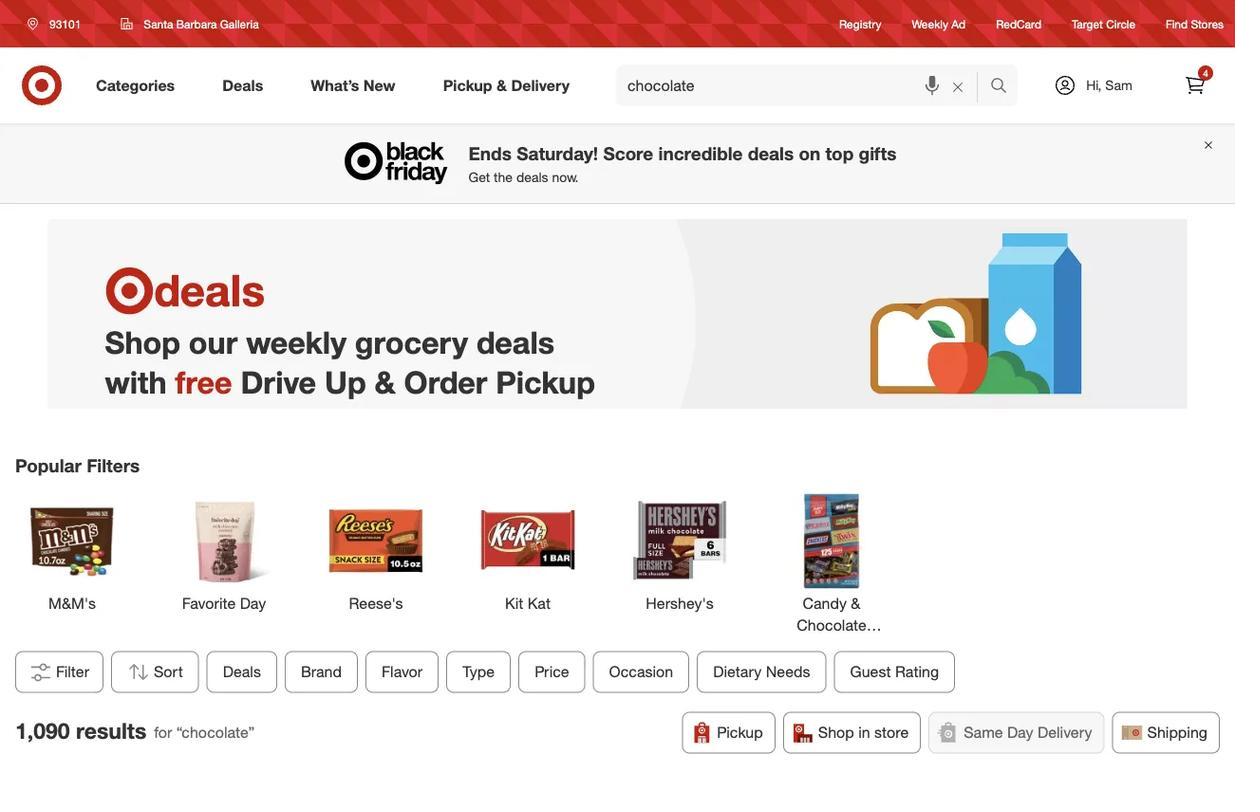Task type: describe. For each thing, give the bounding box(es) containing it.
stores
[[1191, 17, 1224, 31]]

ad
[[952, 17, 966, 31]]

type
[[463, 663, 495, 682]]

in
[[858, 724, 870, 742]]

target circle
[[1072, 17, 1136, 31]]

shop in store button
[[783, 712, 921, 754]]

& for candy & chocolate variety packs
[[851, 595, 861, 613]]

pickup for pickup
[[717, 724, 763, 742]]

◎deals
[[105, 263, 265, 317]]

pickup & delivery
[[443, 76, 570, 95]]

target circle link
[[1072, 16, 1136, 32]]

kit kat link
[[471, 491, 585, 615]]

1 vertical spatial deals
[[516, 169, 548, 185]]

search
[[982, 78, 1027, 96]]

hershey's link
[[623, 491, 737, 615]]

redcard link
[[996, 16, 1042, 32]]

grocery
[[355, 324, 468, 361]]

categories link
[[80, 65, 199, 106]]

shop inside '◎deals shop our weekly grocery deals with free drive up & order pickup'
[[105, 324, 180, 361]]

What can we help you find? suggestions appear below search field
[[616, 65, 995, 106]]

flavor button
[[366, 652, 439, 694]]

price
[[535, 663, 569, 682]]

4 link
[[1174, 65, 1216, 106]]

shop in store
[[818, 724, 909, 742]]

guest rating
[[850, 663, 939, 682]]

candy & chocolate variety packs
[[786, 595, 877, 656]]

registry
[[839, 17, 882, 31]]

on
[[799, 142, 820, 164]]

brand button
[[285, 652, 358, 694]]

filter
[[56, 663, 89, 682]]

reese's link
[[319, 491, 433, 615]]

shop inside button
[[818, 724, 854, 742]]

weekly
[[912, 17, 948, 31]]

chocolate
[[797, 616, 867, 635]]

deals for deals link
[[222, 76, 263, 95]]

incredible
[[658, 142, 743, 164]]

up
[[325, 363, 366, 400]]

delivery for same day delivery
[[1038, 724, 1092, 742]]

popular filters
[[15, 455, 140, 477]]

kit kat
[[505, 595, 551, 613]]

shipping
[[1147, 724, 1208, 742]]

flavor
[[382, 663, 423, 682]]

drive
[[241, 363, 316, 400]]

kat
[[528, 595, 551, 613]]

store
[[874, 724, 909, 742]]

type button
[[446, 652, 511, 694]]

santa barbara galleria button
[[109, 7, 271, 41]]

candy
[[803, 595, 847, 613]]

ends
[[469, 142, 512, 164]]

◎deals shop our weekly grocery deals with free drive up & order pickup
[[105, 263, 595, 400]]

what's
[[311, 76, 359, 95]]

same day delivery
[[964, 724, 1092, 742]]

hi, sam
[[1086, 77, 1133, 94]]

93101
[[49, 17, 81, 31]]

occasion button
[[593, 652, 690, 694]]

same day delivery button
[[929, 712, 1105, 754]]

weekly ad
[[912, 17, 966, 31]]

reese's
[[349, 595, 403, 613]]

price button
[[519, 652, 586, 694]]

sort
[[154, 663, 183, 682]]

brand
[[301, 663, 342, 682]]

shipping button
[[1112, 712, 1220, 754]]

now.
[[552, 169, 579, 185]]

4
[[1203, 67, 1208, 79]]

sort button
[[111, 652, 199, 694]]

dietary
[[713, 663, 762, 682]]

deals button
[[207, 652, 277, 694]]

results
[[76, 718, 146, 744]]

the
[[494, 169, 513, 185]]

order
[[404, 363, 487, 400]]

filters
[[87, 455, 140, 477]]



Task type: vqa. For each thing, say whether or not it's contained in the screenshot.
rightmost as
no



Task type: locate. For each thing, give the bounding box(es) containing it.
favorite day
[[182, 595, 266, 613]]

delivery inside 'button'
[[1038, 724, 1092, 742]]

m&m's link
[[15, 491, 129, 615]]

1 vertical spatial day
[[1007, 724, 1034, 742]]

rating
[[895, 663, 939, 682]]

sam
[[1105, 77, 1133, 94]]

1 vertical spatial &
[[375, 363, 396, 400]]

1,090
[[15, 718, 70, 744]]

saturday!
[[517, 142, 598, 164]]

deals for deals button
[[223, 663, 261, 682]]

2 vertical spatial &
[[851, 595, 861, 613]]

&
[[497, 76, 507, 95], [375, 363, 396, 400], [851, 595, 861, 613]]

93101 button
[[15, 7, 101, 41]]

1 horizontal spatial delivery
[[1038, 724, 1092, 742]]

deals up "order"
[[477, 324, 555, 361]]

2 vertical spatial pickup
[[717, 724, 763, 742]]

0 horizontal spatial pickup
[[443, 76, 492, 95]]

2 deals from the top
[[223, 663, 261, 682]]

0 horizontal spatial shop
[[105, 324, 180, 361]]

favorite
[[182, 595, 236, 613]]

0 vertical spatial &
[[497, 76, 507, 95]]

dietary needs button
[[697, 652, 827, 694]]

day right same
[[1007, 724, 1034, 742]]

0 horizontal spatial day
[[240, 595, 266, 613]]

2 horizontal spatial pickup
[[717, 724, 763, 742]]

1 vertical spatial pickup
[[496, 363, 595, 400]]

needs
[[766, 663, 811, 682]]

hershey's
[[646, 595, 714, 613]]

2 horizontal spatial &
[[851, 595, 861, 613]]

& up ends
[[497, 76, 507, 95]]

categories
[[96, 76, 175, 95]]

score
[[603, 142, 653, 164]]

dietary needs
[[713, 663, 811, 682]]

0 horizontal spatial delivery
[[511, 76, 570, 95]]

pickup inside "button"
[[717, 724, 763, 742]]

popular
[[15, 455, 82, 477]]

packs
[[836, 638, 877, 656]]

find stores
[[1166, 17, 1224, 31]]

0 horizontal spatial &
[[375, 363, 396, 400]]

& inside 'candy & chocolate variety packs'
[[851, 595, 861, 613]]

our
[[189, 324, 238, 361]]

0 vertical spatial pickup
[[443, 76, 492, 95]]

1 deals from the top
[[222, 76, 263, 95]]

candy & chocolate variety packs link
[[775, 491, 889, 656]]

0 vertical spatial deals
[[222, 76, 263, 95]]

weekly ad link
[[912, 16, 966, 32]]

1 horizontal spatial day
[[1007, 724, 1034, 742]]

ends saturday! score incredible deals on top gifts get the deals now.
[[469, 142, 897, 185]]

find
[[1166, 17, 1188, 31]]

deals left on
[[748, 142, 794, 164]]

shop
[[105, 324, 180, 361], [818, 724, 854, 742]]

m&m's
[[48, 595, 96, 613]]

deals
[[222, 76, 263, 95], [223, 663, 261, 682]]

delivery
[[511, 76, 570, 95], [1038, 724, 1092, 742]]

santa barbara galleria
[[144, 17, 259, 31]]

0 vertical spatial delivery
[[511, 76, 570, 95]]

1 vertical spatial deals
[[223, 663, 261, 682]]

deals inside '◎deals shop our weekly grocery deals with free drive up & order pickup'
[[477, 324, 555, 361]]

get
[[469, 169, 490, 185]]

0 vertical spatial day
[[240, 595, 266, 613]]

delivery up saturday!
[[511, 76, 570, 95]]

filter button
[[15, 652, 104, 694]]

"chocolate"
[[176, 724, 255, 742]]

1 vertical spatial shop
[[818, 724, 854, 742]]

gifts
[[859, 142, 897, 164]]

guest rating button
[[834, 652, 955, 694]]

pickup
[[443, 76, 492, 95], [496, 363, 595, 400], [717, 724, 763, 742]]

pickup for pickup & delivery
[[443, 76, 492, 95]]

& right up
[[375, 363, 396, 400]]

favorite day link
[[167, 491, 281, 615]]

guest
[[850, 663, 891, 682]]

circle
[[1106, 17, 1136, 31]]

0 vertical spatial shop
[[105, 324, 180, 361]]

with
[[105, 363, 167, 400]]

delivery right same
[[1038, 724, 1092, 742]]

& inside '◎deals shop our weekly grocery deals with free drive up & order pickup'
[[375, 363, 396, 400]]

& for pickup & delivery
[[497, 76, 507, 95]]

weekly
[[246, 324, 346, 361]]

pickup inside '◎deals shop our weekly grocery deals with free drive up & order pickup'
[[496, 363, 595, 400]]

top
[[825, 142, 854, 164]]

redcard
[[996, 17, 1042, 31]]

galleria
[[220, 17, 259, 31]]

1 horizontal spatial &
[[497, 76, 507, 95]]

santa
[[144, 17, 173, 31]]

variety
[[786, 638, 832, 656]]

delivery for pickup & delivery
[[511, 76, 570, 95]]

hi,
[[1086, 77, 1102, 94]]

& right candy
[[851, 595, 861, 613]]

deals inside button
[[223, 663, 261, 682]]

day inside 'button'
[[1007, 724, 1034, 742]]

day for favorite
[[240, 595, 266, 613]]

shop up 'with'
[[105, 324, 180, 361]]

0 vertical spatial deals
[[748, 142, 794, 164]]

target
[[1072, 17, 1103, 31]]

day right favorite at bottom left
[[240, 595, 266, 613]]

2 vertical spatial deals
[[477, 324, 555, 361]]

what's new
[[311, 76, 396, 95]]

free
[[175, 363, 232, 400]]

deals up "chocolate"
[[223, 663, 261, 682]]

occasion
[[609, 663, 673, 682]]

shop left in
[[818, 724, 854, 742]]

1,090 results for "chocolate"
[[15, 718, 255, 744]]

1 horizontal spatial pickup
[[496, 363, 595, 400]]

deals link
[[206, 65, 287, 106]]

day for same
[[1007, 724, 1034, 742]]

registry link
[[839, 16, 882, 32]]

search button
[[982, 65, 1027, 110]]

barbara
[[176, 17, 217, 31]]

deals right the
[[516, 169, 548, 185]]

deals down galleria
[[222, 76, 263, 95]]

pickup & delivery link
[[427, 65, 593, 106]]

new
[[363, 76, 396, 95]]

same
[[964, 724, 1003, 742]]

kit
[[505, 595, 523, 613]]

1 vertical spatial delivery
[[1038, 724, 1092, 742]]

1 horizontal spatial shop
[[818, 724, 854, 742]]



